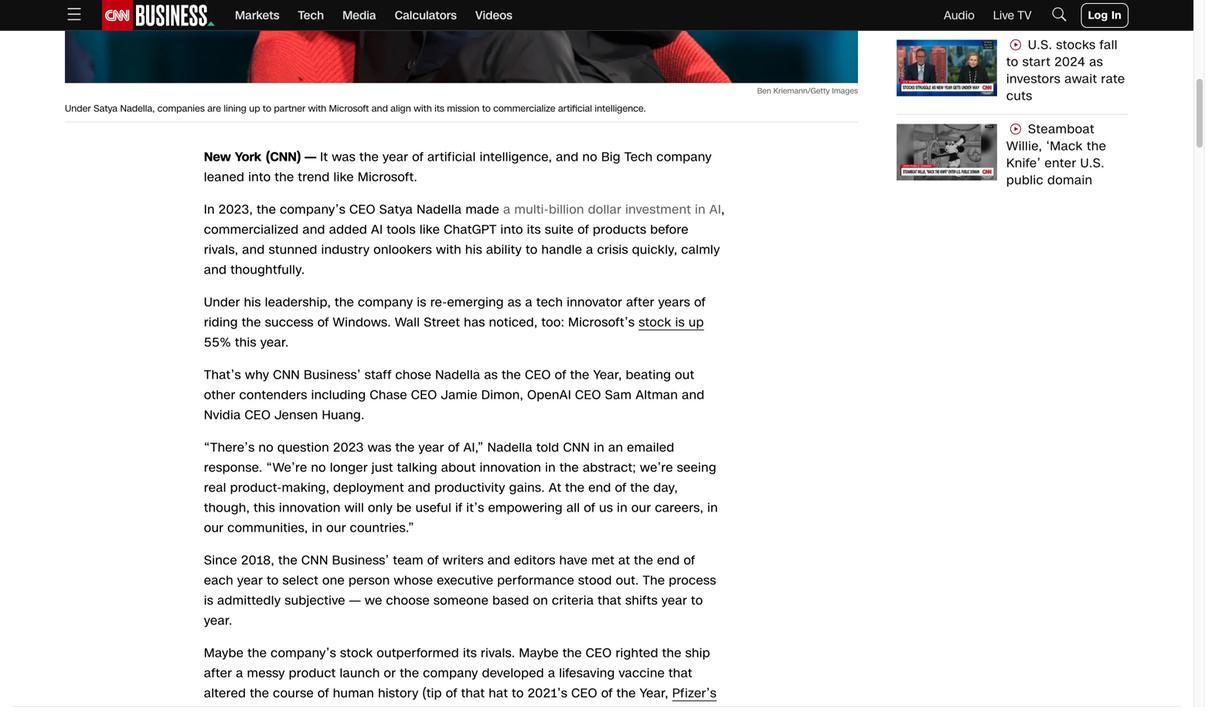 Task type: vqa. For each thing, say whether or not it's contained in the screenshot.
smart
no



Task type: describe. For each thing, give the bounding box(es) containing it.
criteria
[[552, 592, 594, 610]]

on
[[533, 592, 548, 610]]

only
[[368, 500, 393, 517]]

to right mission at the left of page
[[482, 102, 491, 115]]

0 vertical spatial tech
[[298, 7, 324, 24]]

'mack
[[1047, 137, 1083, 155]]

york
[[235, 149, 262, 166]]

under satya nadella, companies are lining up to partner with microsoft and align with its mission to commercialize artificial intelligence.
[[65, 102, 646, 115]]

subjective
[[285, 592, 346, 610]]

like inside "it was the year of artificial intelligence, and no big tech company leaned into the trend like microsoft."
[[334, 169, 354, 186]]

up inside stock is up 55% this year.
[[689, 314, 704, 331]]

ceo down contenders
[[245, 407, 271, 424]]

abstract;
[[583, 459, 636, 477]]

as inside under his leadership, the company is re-emerging as a tech innovator after years of riding the success of windows. wall street has noticed, too: microsoft's
[[508, 294, 522, 311]]

developed
[[482, 665, 544, 683]]

chase
[[370, 387, 407, 404]]

(tip
[[423, 685, 442, 703]]

rivals,
[[204, 241, 238, 259]]

artificial inside "it was the year of artificial intelligence, and no big tech company leaned into the trend like microsoft."
[[428, 149, 476, 166]]

the up select
[[278, 552, 298, 570]]

with inside ', commercialized and added ai tools like chatgpt into its suite of products before rivals, and stunned industry onlookers with his ability to handle a crisis quickly, calmly and thoughtfully.'
[[436, 241, 462, 259]]

tools
[[387, 221, 416, 239]]

partner
[[274, 102, 306, 115]]

leaned
[[204, 169, 245, 186]]

choose
[[386, 592, 430, 610]]

2 horizontal spatial our
[[632, 500, 651, 517]]

big
[[602, 149, 621, 166]]

history
[[378, 685, 419, 703]]

year, inside that's why cnn business' staff chose nadella as the ceo of the year, beating out other contenders including chase ceo jamie dimon, openai ceo sam altman and nvidia ceo jensen huang.
[[594, 367, 622, 384]]

to inside ', commercialized and added ai tools like chatgpt into its suite of products before rivals, and stunned industry onlookers with his ability to handle a crisis quickly, calmly and thoughtfully.'
[[526, 241, 538, 259]]

1 vertical spatial that
[[669, 665, 693, 683]]

nadella inside "there's no question 2023 was the year of ai," nadella told cnn in an emailed response. "we're no longer just talking about innovation in the abstract; we're seeing real product-making, deployment and productivity gains. at the end of the day, though, this innovation will only be useful if it's empowering all of us in our careers, in our communities, in our countries."
[[488, 439, 533, 457]]

end inside "there's no question 2023 was the year of ai," nadella told cnn in an emailed response. "we're no longer just talking about innovation in the abstract; we're seeing real product-making, deployment and productivity gains. at the end of the day, though, this innovation will only be useful if it's empowering all of us in our careers, in our communities, in our countries."
[[589, 480, 611, 497]]

tech link
[[298, 0, 324, 31]]

2 vertical spatial no
[[311, 459, 326, 477]]

0 horizontal spatial with
[[308, 102, 327, 115]]

sig video image for u.s. stocks fall to start 2024 as investors await rate cuts
[[1007, 38, 1025, 54]]

nadella for satya
[[417, 201, 462, 219]]

the up messy
[[248, 645, 267, 662]]

to left partner
[[263, 102, 271, 115]]

added
[[329, 221, 367, 239]]

in right us
[[617, 500, 628, 517]]

in down 'told'
[[545, 459, 556, 477]]

"there's
[[204, 439, 255, 457]]

new york
[[204, 149, 262, 166]]

that inside since 2018, the cnn business' team of writers and editors have met at the end of each year to select one person whose executive performance stood out. the process is admittedly subjective — we choose someone based on criteria that shifts year to year.
[[598, 592, 622, 610]]

a up altered
[[236, 665, 243, 683]]

other
[[204, 387, 236, 404]]

human
[[333, 685, 374, 703]]

after inside under his leadership, the company is re-emerging as a tech innovator after years of riding the success of windows. wall street has noticed, too: microsoft's
[[627, 294, 655, 311]]

the down cnn —
[[275, 169, 294, 186]]

into inside ', commercialized and added ai tools like chatgpt into its suite of products before rivals, and stunned industry onlookers with his ability to handle a crisis quickly, calmly and thoughtfully.'
[[501, 221, 523, 239]]

based
[[493, 592, 529, 610]]

"we're
[[266, 459, 307, 477]]

each
[[204, 572, 234, 590]]

rate
[[1102, 70, 1126, 88]]

ability
[[486, 241, 522, 259]]

of down lifesaving
[[602, 685, 613, 703]]

domain
[[1048, 171, 1093, 189]]

0 horizontal spatial up
[[249, 102, 260, 115]]

2 vertical spatial that
[[461, 685, 485, 703]]

ceo down lifesaving
[[572, 685, 598, 703]]

and inside "there's no question 2023 was the year of ai," nadella told cnn in an emailed response. "we're no longer just talking about innovation in the abstract; we're seeing real product-making, deployment and productivity gains. at the end of the day, though, this innovation will only be useful if it's empowering all of us in our careers, in our communities, in our countries."
[[408, 480, 431, 497]]

dollar
[[588, 201, 622, 219]]

made
[[466, 201, 500, 219]]

steamboat willie, 'mack the knife' enter u.s. public domain link
[[998, 120, 1129, 189]]

steamboat
[[1029, 120, 1095, 138]]

ceo down chose
[[411, 387, 437, 404]]

ship
[[686, 645, 711, 662]]

billion
[[549, 201, 585, 219]]

markets
[[235, 7, 280, 24]]

and down commercialized
[[242, 241, 265, 259]]

end inside since 2018, the cnn business' team of writers and editors have met at the end of each year to select one person whose executive performance stood out. the process is admittedly subjective — we choose someone based on criteria that shifts year to year.
[[657, 552, 680, 570]]

year down process
[[662, 592, 688, 610]]

to inside u.s. stocks fall to start 2024 as investors await rate cuts
[[1007, 53, 1019, 71]]

of down leadership,
[[318, 314, 329, 331]]

jensen
[[275, 407, 318, 424]]

have
[[560, 552, 588, 570]]

company inside "it was the year of artificial intelligence, and no big tech company leaned into the trend like microsoft."
[[657, 149, 712, 166]]

productivity
[[435, 480, 506, 497]]

like inside ', commercialized and added ai tools like chatgpt into its suite of products before rivals, and stunned industry onlookers with his ability to handle a crisis quickly, calmly and thoughtfully.'
[[420, 221, 440, 239]]

as inside that's why cnn business' staff chose nadella as the ceo of the year, beating out other contenders including chase ceo jamie dimon, openai ceo sam altman and nvidia ceo jensen huang.
[[484, 367, 498, 384]]

business' inside that's why cnn business' staff chose nadella as the ceo of the year, beating out other contenders including chase ceo jamie dimon, openai ceo sam altman and nvidia ceo jensen huang.
[[304, 367, 361, 384]]

public
[[1007, 171, 1044, 189]]

2023,
[[219, 201, 253, 219]]

we
[[365, 592, 382, 610]]

to down process
[[691, 592, 703, 610]]

is inside since 2018, the cnn business' team of writers and editors have met at the end of each year to select one person whose executive performance stood out. the process is admittedly subjective — we choose someone based on criteria that shifts year to year.
[[204, 592, 214, 610]]

launch
[[340, 665, 380, 683]]

cnn right york
[[270, 149, 297, 166]]

the up the microsoft.
[[360, 149, 379, 166]]

careers,
[[655, 500, 704, 517]]

its inside maybe the company's stock outperformed its rivals. maybe the ceo righted the ship after a messy product launch or the company developed a lifesaving vaccine that altered the course of human history (tip of that hat to 2021's ceo of the year,
[[463, 645, 477, 662]]

stocks
[[1057, 36, 1096, 54]]

1 horizontal spatial ai
[[710, 201, 722, 219]]

of right years
[[695, 294, 706, 311]]

team
[[393, 552, 424, 570]]

to down '2018,'
[[267, 572, 279, 590]]

the right the riding
[[242, 314, 261, 331]]

audio
[[944, 7, 975, 24]]

re-
[[431, 294, 447, 311]]

and inside "it was the year of artificial intelligence, and no big tech company leaned into the trend like microsoft."
[[556, 149, 579, 166]]

his inside under his leadership, the company is re-emerging as a tech innovator after years of riding the success of windows. wall street has noticed, too: microsoft's
[[244, 294, 261, 311]]

align
[[391, 102, 411, 115]]

executive
[[437, 572, 494, 590]]

of right team
[[428, 552, 439, 570]]

u.s. inside steamboat willie, 'mack the knife' enter u.s. public domain
[[1081, 154, 1105, 172]]

ceo up added
[[350, 201, 376, 219]]

outperformed
[[377, 645, 459, 662]]

cuts
[[1007, 87, 1033, 105]]

a inside ', commercialized and added ai tools like chatgpt into its suite of products before rivals, and stunned industry onlookers with his ability to handle a crisis quickly, calmly and thoughtfully.'
[[586, 241, 594, 259]]

in left ,
[[695, 201, 706, 219]]

including
[[311, 387, 366, 404]]

0 horizontal spatial in
[[204, 201, 215, 219]]

ceo left sam
[[575, 387, 601, 404]]

a multi-billion dollar investment in ai link
[[504, 201, 722, 219]]

quickly,
[[632, 241, 678, 259]]

stock is up link
[[639, 314, 704, 331]]

0 vertical spatial satya
[[94, 102, 118, 115]]

day,
[[654, 480, 678, 497]]

of left the ai,"
[[448, 439, 460, 457]]

fall
[[1100, 36, 1118, 54]]

shifts
[[626, 592, 658, 610]]

response.
[[204, 459, 263, 477]]

communities,
[[228, 520, 308, 537]]

live
[[994, 7, 1015, 24]]

in down making,
[[312, 520, 323, 537]]

the up 'windows.'
[[335, 294, 354, 311]]

ai inside ', commercialized and added ai tools like chatgpt into its suite of products before rivals, and stunned industry onlookers with his ability to handle a crisis quickly, calmly and thoughtfully.'
[[371, 221, 383, 239]]

year. inside since 2018, the cnn business' team of writers and editors have met at the end of each year to select one person whose executive performance stood out. the process is admittedly subjective — we choose someone based on criteria that shifts year to year.
[[204, 613, 233, 630]]

multi-
[[515, 201, 549, 219]]

are
[[207, 102, 221, 115]]

years
[[659, 294, 691, 311]]

and up stunned
[[303, 221, 325, 239]]

it's
[[467, 500, 485, 517]]

1 horizontal spatial our
[[327, 520, 346, 537]]

live tv
[[994, 7, 1032, 24]]

, commercialized and added ai tools like chatgpt into its suite of products before rivals, and stunned industry onlookers with his ability to handle a crisis quickly, calmly and thoughtfully.
[[204, 201, 725, 279]]

1 horizontal spatial with
[[414, 102, 432, 115]]

bourla
[[244, 705, 283, 708]]

chose
[[396, 367, 432, 384]]

calculators link
[[395, 0, 457, 31]]

u.s. inside u.s. stocks fall to start 2024 as investors await rate cuts
[[1029, 36, 1053, 54]]

ceo up lifesaving
[[586, 645, 612, 662]]

stock inside maybe the company's stock outperformed its rivals. maybe the ceo righted the ship after a messy product launch or the company developed a lifesaving vaccine that altered the course of human history (tip of that hat to 2021's ceo of the year,
[[340, 645, 373, 662]]

deployment
[[334, 480, 404, 497]]

tech inside "it was the year of artificial intelligence, and no big tech company leaned into the trend like microsoft."
[[625, 149, 653, 166]]

staff
[[365, 367, 392, 384]]

commercialized
[[204, 221, 299, 239]]

altman
[[636, 387, 678, 404]]

the up the bourla
[[250, 685, 269, 703]]

year inside "it was the year of artificial intelligence, and no big tech company leaned into the trend like microsoft."
[[383, 149, 409, 166]]

open menu icon image
[[65, 5, 84, 23]]

cnn inside that's why cnn business' staff chose nadella as the ceo of the year, beating out other contenders including chase ceo jamie dimon, openai ceo sam altman and nvidia ceo jensen huang.
[[273, 367, 300, 384]]

in left the an
[[594, 439, 605, 457]]

a up '2021's'
[[548, 665, 556, 683]]

the left ship
[[663, 645, 682, 662]]

into inside "it was the year of artificial intelligence, and no big tech company leaned into the trend like microsoft."
[[248, 169, 271, 186]]

the up openai
[[570, 367, 590, 384]]

log
[[1089, 8, 1108, 23]]

business' inside since 2018, the cnn business' team of writers and editors have met at the end of each year to select one person whose executive performance stood out. the process is admittedly subjective — we choose someone based on criteria that shifts year to year.
[[332, 552, 389, 570]]

2021's
[[528, 685, 568, 703]]

nadella for chose
[[435, 367, 481, 384]]

all
[[567, 500, 580, 517]]

the up talking
[[396, 439, 415, 457]]

0 horizontal spatial no
[[259, 439, 274, 457]]

a right the made
[[504, 201, 511, 219]]

the up dimon,
[[502, 367, 521, 384]]

live tv link
[[994, 7, 1032, 24]]

the up lifesaving
[[563, 645, 582, 662]]

search icon image
[[1051, 5, 1069, 23]]



Task type: locate. For each thing, give the bounding box(es) containing it.
stood
[[579, 572, 612, 590]]

ai left tools
[[371, 221, 383, 239]]

product
[[289, 665, 336, 683]]

company up pfizer's albert bourla
[[423, 665, 478, 683]]

1 maybe from the left
[[204, 645, 244, 662]]

2 horizontal spatial with
[[436, 241, 462, 259]]

1 vertical spatial tech
[[625, 149, 653, 166]]

stock is up 55% this year.
[[204, 314, 704, 352]]

0 vertical spatial was
[[332, 149, 356, 166]]

suite
[[545, 221, 574, 239]]

openai
[[527, 387, 572, 404]]

1 horizontal spatial no
[[311, 459, 326, 477]]

the
[[643, 572, 665, 590]]

cnn inside "there's no question 2023 was the year of ai," nadella told cnn in an emailed response. "we're no longer just talking about innovation in the abstract; we're seeing real product-making, deployment and productivity gains. at the end of the day, though, this innovation will only be useful if it's empowering all of us in our careers, in our communities, in our countries."
[[563, 439, 590, 457]]

is inside stock is up 55% this year.
[[676, 314, 685, 331]]

0 horizontal spatial like
[[334, 169, 354, 186]]

log in link
[[1082, 3, 1129, 28]]

of up the microsoft.
[[412, 149, 424, 166]]

1 vertical spatial this
[[254, 500, 275, 517]]

emerging
[[447, 294, 504, 311]]

in
[[1112, 8, 1122, 23], [204, 201, 215, 219]]

nadella right the ai,"
[[488, 439, 533, 457]]

1 sig video image from the top
[[1007, 38, 1025, 54]]

0 horizontal spatial —
[[305, 149, 316, 166]]

was up just
[[368, 439, 392, 457]]

cnn up select
[[302, 552, 328, 570]]

0 horizontal spatial as
[[484, 367, 498, 384]]

the right or
[[400, 665, 419, 683]]

tv
[[1018, 7, 1032, 24]]

and down rivals,
[[204, 261, 227, 279]]

1 vertical spatial u.s.
[[1081, 154, 1105, 172]]

year, inside maybe the company's stock outperformed its rivals. maybe the ceo righted the ship after a messy product launch or the company developed a lifesaving vaccine that altered the course of human history (tip of that hat to 2021's ceo of the year,
[[640, 685, 669, 703]]

0 vertical spatial innovation
[[480, 459, 542, 477]]

with down chatgpt
[[436, 241, 462, 259]]

0 vertical spatial his
[[466, 241, 483, 259]]

as up dimon,
[[484, 367, 498, 384]]

the left the day,
[[631, 480, 650, 497]]

person
[[349, 572, 390, 590]]

told
[[537, 439, 560, 457]]

year inside "there's no question 2023 was the year of ai," nadella told cnn in an emailed response. "we're no longer just talking about innovation in the abstract; we're seeing real product-making, deployment and productivity gains. at the end of the day, though, this innovation will only be useful if it's empowering all of us in our careers, in our communities, in our countries."
[[419, 439, 444, 457]]

end up the
[[657, 552, 680, 570]]

0 vertical spatial this
[[235, 334, 257, 352]]

sig video image
[[1007, 38, 1025, 54], [1007, 122, 1025, 138]]

a left crisis
[[586, 241, 594, 259]]

microsoft's
[[569, 314, 635, 331]]

1 vertical spatial its
[[527, 221, 541, 239]]

this inside stock is up 55% this year.
[[235, 334, 257, 352]]

0 vertical spatial u.s.
[[1029, 36, 1053, 54]]

into up ability
[[501, 221, 523, 239]]

year. down success
[[260, 334, 289, 352]]

investors
[[1007, 70, 1061, 88]]

useful
[[416, 500, 452, 517]]

us
[[599, 500, 613, 517]]

of right suite
[[578, 221, 589, 239]]

of inside ', commercialized and added ai tools like chatgpt into its suite of products before rivals, and stunned industry onlookers with his ability to handle a crisis quickly, calmly and thoughtfully.'
[[578, 221, 589, 239]]

it
[[320, 149, 328, 166]]

crisis
[[597, 241, 629, 259]]

company up investment
[[657, 149, 712, 166]]

year up talking
[[419, 439, 444, 457]]

up down years
[[689, 314, 704, 331]]

nvidia
[[204, 407, 241, 424]]

the right the at
[[634, 552, 654, 570]]

of up process
[[684, 552, 696, 570]]

maybe up developed
[[519, 645, 559, 662]]

the up at
[[560, 459, 579, 477]]

no inside "it was the year of artificial intelligence, and no big tech company leaned into the trend like microsoft."
[[583, 149, 598, 166]]

our down the will
[[327, 520, 346, 537]]

0 vertical spatial end
[[589, 480, 611, 497]]

1 horizontal spatial like
[[420, 221, 440, 239]]

maybe up altered
[[204, 645, 244, 662]]

messy
[[247, 665, 285, 683]]

someone
[[434, 592, 489, 610]]

"there's no question 2023 was the year of ai," nadella told cnn in an emailed response. "we're no longer just talking about innovation in the abstract; we're seeing real product-making, deployment and productivity gains. at the end of the day, though, this innovation will only be useful if it's empowering all of us in our careers, in our communities, in our countries."
[[204, 439, 718, 537]]

0 horizontal spatial was
[[332, 149, 356, 166]]

1 horizontal spatial its
[[463, 645, 477, 662]]

as up noticed,
[[508, 294, 522, 311]]

0 horizontal spatial that
[[461, 685, 485, 703]]

of inside that's why cnn business' staff chose nadella as the ceo of the year, beating out other contenders including chase ceo jamie dimon, openai ceo sam altman and nvidia ceo jensen huang.
[[555, 367, 567, 384]]

handle
[[542, 241, 583, 259]]

though,
[[204, 500, 250, 517]]

sig video image down live tv link
[[1007, 38, 1025, 54]]

no up "we're
[[259, 439, 274, 457]]

is down years
[[676, 314, 685, 331]]

into down york
[[248, 169, 271, 186]]

audio link
[[944, 7, 975, 24]]

0 horizontal spatial u.s.
[[1029, 36, 1053, 54]]

0 vertical spatial business'
[[304, 367, 361, 384]]

our right us
[[632, 500, 651, 517]]

log in
[[1089, 8, 1122, 23]]

1 vertical spatial nadella
[[435, 367, 481, 384]]

2 horizontal spatial company
[[657, 149, 712, 166]]

business' up person
[[332, 552, 389, 570]]

0 horizontal spatial year,
[[594, 367, 622, 384]]

1 horizontal spatial up
[[689, 314, 704, 331]]

course
[[273, 685, 314, 703]]

sig video image up knife'
[[1007, 122, 1025, 138]]

2 sig video image from the top
[[1007, 122, 1025, 138]]

satya up tools
[[379, 201, 413, 219]]

el ascenso y la caida de jeffrey epstein abusos sexuales pkg digital original _00043428.jpg image
[[897, 0, 998, 20]]

the right at
[[566, 480, 585, 497]]

windows.
[[333, 314, 391, 331]]

under for under satya nadella, companies are lining up to partner with microsoft and align with its mission to commercialize artificial intelligence.
[[65, 102, 91, 115]]

its down 'multi-'
[[527, 221, 541, 239]]

wall
[[395, 314, 420, 331]]

nadella inside that's why cnn business' staff chose nadella as the ceo of the year, beating out other contenders including chase ceo jamie dimon, openai ceo sam altman and nvidia ceo jensen huang.
[[435, 367, 481, 384]]

ceo up openai
[[525, 367, 551, 384]]

cnn up contenders
[[273, 367, 300, 384]]

1 vertical spatial as
[[508, 294, 522, 311]]

nadella,
[[120, 102, 155, 115]]

that left hat
[[461, 685, 485, 703]]

ai up calmly
[[710, 201, 722, 219]]

cnn —
[[270, 149, 320, 166]]

of right 'all'
[[584, 500, 596, 517]]

of down product
[[318, 685, 329, 703]]

company's down trend
[[280, 201, 346, 219]]

0 vertical spatial sig video image
[[1007, 38, 1025, 54]]

0 horizontal spatial our
[[204, 520, 224, 537]]

0 horizontal spatial year.
[[204, 613, 233, 630]]

0 vertical spatial that
[[598, 592, 622, 610]]

0 vertical spatial year,
[[594, 367, 622, 384]]

1 vertical spatial is
[[676, 314, 685, 331]]

— left it on the top left
[[305, 149, 316, 166]]

into
[[248, 169, 271, 186], [501, 221, 523, 239]]

and left big
[[556, 149, 579, 166]]

artificial down mission at the left of page
[[428, 149, 476, 166]]

2 horizontal spatial no
[[583, 149, 598, 166]]

0 horizontal spatial innovation
[[279, 500, 341, 517]]

1 vertical spatial —
[[349, 592, 361, 610]]

0 vertical spatial as
[[1090, 53, 1104, 71]]

why
[[245, 367, 269, 384]]

as inside u.s. stocks fall to start 2024 as investors await rate cuts
[[1090, 53, 1104, 71]]

its inside ', commercialized and added ai tools like chatgpt into its suite of products before rivals, and stunned industry onlookers with his ability to handle a crisis quickly, calmly and thoughtfully.'
[[527, 221, 541, 239]]

like right trend
[[334, 169, 354, 186]]

ben
[[758, 86, 772, 96]]

of down abstract;
[[615, 480, 627, 497]]

to inside maybe the company's stock outperformed its rivals. maybe the ceo righted the ship after a messy product launch or the company developed a lifesaving vaccine that altered the course of human history (tip of that hat to 2021's ceo of the year,
[[512, 685, 524, 703]]

under up the riding
[[204, 294, 240, 311]]

jamie
[[441, 387, 478, 404]]

talking
[[397, 459, 438, 477]]

0 vertical spatial no
[[583, 149, 598, 166]]

2 horizontal spatial is
[[676, 314, 685, 331]]

2 vertical spatial company
[[423, 665, 478, 683]]

this
[[235, 334, 257, 352], [254, 500, 275, 517]]

1 vertical spatial year.
[[204, 613, 233, 630]]

his inside ', commercialized and added ai tools like chatgpt into its suite of products before rivals, and stunned industry onlookers with his ability to handle a crisis quickly, calmly and thoughtfully.'
[[466, 241, 483, 259]]

to left start at the right top
[[1007, 53, 1019, 71]]

stock down years
[[639, 314, 672, 331]]

1 horizontal spatial year,
[[640, 685, 669, 703]]

0 horizontal spatial artificial
[[428, 149, 476, 166]]

stunned
[[269, 241, 318, 259]]

year. inside stock is up 55% this year.
[[260, 334, 289, 352]]

we're
[[640, 459, 673, 477]]

1 vertical spatial into
[[501, 221, 523, 239]]

after
[[627, 294, 655, 311], [204, 665, 232, 683]]

1 vertical spatial year,
[[640, 685, 669, 703]]

with right partner
[[308, 102, 327, 115]]

was
[[332, 149, 356, 166], [368, 439, 392, 457]]

0 vertical spatial its
[[435, 102, 445, 115]]

its left mission at the left of page
[[435, 102, 445, 115]]

his down "thoughtfully."
[[244, 294, 261, 311]]

end up us
[[589, 480, 611, 497]]

emailed
[[627, 439, 675, 457]]

1 horizontal spatial tech
[[625, 149, 653, 166]]

real
[[204, 480, 226, 497]]

1 horizontal spatial company
[[423, 665, 478, 683]]

and right the writers
[[488, 552, 511, 570]]

of right (tip
[[446, 685, 458, 703]]

ai,"
[[464, 439, 484, 457]]

0 horizontal spatial ai
[[371, 221, 383, 239]]

and
[[372, 102, 388, 115], [556, 149, 579, 166], [303, 221, 325, 239], [242, 241, 265, 259], [204, 261, 227, 279], [682, 387, 705, 404], [408, 480, 431, 497], [488, 552, 511, 570]]

its left rivals.
[[463, 645, 477, 662]]

at
[[549, 480, 562, 497]]

0 vertical spatial nadella
[[417, 201, 462, 219]]

1 horizontal spatial his
[[466, 241, 483, 259]]

1 horizontal spatial in
[[1112, 8, 1122, 23]]

berlin, germany - october 17:  satya nadella at the axel springer award at axel springer neubau on october 17, 2023 in berlin, germany. (photo by ben kriemann/getty images) image
[[65, 0, 858, 83]]

is left the re-
[[417, 294, 427, 311]]

and left align
[[372, 102, 388, 115]]

in right careers,
[[708, 500, 718, 517]]

calculators
[[395, 7, 457, 24]]

an
[[609, 439, 624, 457]]

1 horizontal spatial innovation
[[480, 459, 542, 477]]

0 horizontal spatial satya
[[94, 102, 118, 115]]

u.s. stocks fall to start 2024 as investors await rate cuts
[[1007, 36, 1126, 105]]

2024
[[1055, 53, 1086, 71]]

exp mickey mouse copyright public domain  010303pseg2 cnni business_00004001.png image
[[897, 124, 998, 180]]

0 horizontal spatial his
[[244, 294, 261, 311]]

dimon,
[[482, 387, 524, 404]]

0 vertical spatial in
[[1112, 8, 1122, 23]]

company inside under his leadership, the company is re-emerging as a tech innovator after years of riding the success of windows. wall street has noticed, too: microsoft's
[[358, 294, 413, 311]]

innovation
[[480, 459, 542, 477], [279, 500, 341, 517]]

1 vertical spatial artificial
[[428, 149, 476, 166]]

2 horizontal spatial its
[[527, 221, 541, 239]]

1 horizontal spatial is
[[417, 294, 427, 311]]

0 horizontal spatial its
[[435, 102, 445, 115]]

2 maybe from the left
[[519, 645, 559, 662]]

0 vertical spatial company
[[657, 149, 712, 166]]

1 vertical spatial his
[[244, 294, 261, 311]]

was inside "it was the year of artificial intelligence, and no big tech company leaned into the trend like microsoft."
[[332, 149, 356, 166]]

countries."
[[350, 520, 414, 537]]

year up admittedly
[[237, 572, 263, 590]]

0 vertical spatial company's
[[280, 201, 346, 219]]

admittedly
[[217, 592, 281, 610]]

as right 2024
[[1090, 53, 1104, 71]]

noticed,
[[489, 314, 538, 331]]

exp stocks markets hooper intv 010303pseg1 cnni business_00002401.png image
[[897, 40, 998, 96]]

1 horizontal spatial stock
[[639, 314, 672, 331]]

too:
[[542, 314, 565, 331]]

of up openai
[[555, 367, 567, 384]]

2 horizontal spatial that
[[669, 665, 693, 683]]

1 vertical spatial innovation
[[279, 500, 341, 517]]

under for under his leadership, the company is re-emerging as a tech innovator after years of riding the success of windows. wall street has noticed, too: microsoft's
[[204, 294, 240, 311]]

the down the vaccine
[[617, 685, 636, 703]]

nadella
[[417, 201, 462, 219], [435, 367, 481, 384], [488, 439, 533, 457]]

1 vertical spatial under
[[204, 294, 240, 311]]

process
[[669, 572, 717, 590]]

the up commercialized
[[257, 201, 276, 219]]

a inside under his leadership, the company is re-emerging as a tech innovator after years of riding the success of windows. wall street has noticed, too: microsoft's
[[525, 294, 533, 311]]

1 horizontal spatial year.
[[260, 334, 289, 352]]

be
[[397, 500, 412, 517]]

riding
[[204, 314, 238, 331]]

year
[[383, 149, 409, 166], [419, 439, 444, 457], [237, 572, 263, 590], [662, 592, 688, 610]]

company's up product
[[271, 645, 337, 662]]

0 vertical spatial —
[[305, 149, 316, 166]]

industry
[[321, 241, 370, 259]]

to right hat
[[512, 685, 524, 703]]

tech left media link
[[298, 7, 324, 24]]

will
[[345, 500, 364, 517]]

year. down admittedly
[[204, 613, 233, 630]]

1 horizontal spatial after
[[627, 294, 655, 311]]

of inside "it was the year of artificial intelligence, and no big tech company leaned into the trend like microsoft."
[[412, 149, 424, 166]]

pfizer's albert bourla
[[204, 685, 717, 708]]

to right ability
[[526, 241, 538, 259]]

1 vertical spatial stock
[[340, 645, 373, 662]]

1 vertical spatial satya
[[379, 201, 413, 219]]

sig video image inside steamboat willie, 'mack the knife' enter u.s. public domain link
[[1007, 122, 1025, 138]]

media link
[[343, 0, 376, 31]]

0 horizontal spatial under
[[65, 102, 91, 115]]

after inside maybe the company's stock outperformed its rivals. maybe the ceo righted the ship after a messy product launch or the company developed a lifesaving vaccine that altered the course of human history (tip of that hat to 2021's ceo of the year,
[[204, 665, 232, 683]]

one
[[322, 572, 345, 590]]

company inside maybe the company's stock outperformed its rivals. maybe the ceo righted the ship after a messy product launch or the company developed a lifesaving vaccine that altered the course of human history (tip of that hat to 2021's ceo of the year,
[[423, 665, 478, 683]]

1 horizontal spatial maybe
[[519, 645, 559, 662]]

0 horizontal spatial is
[[204, 592, 214, 610]]

0 vertical spatial into
[[248, 169, 271, 186]]

stock inside stock is up 55% this year.
[[639, 314, 672, 331]]

1 vertical spatial company's
[[271, 645, 337, 662]]

1 vertical spatial company
[[358, 294, 413, 311]]

artificial left intelligence.
[[558, 102, 592, 115]]

— inside since 2018, the cnn business' team of writers and editors have met at the end of each year to select one person whose executive performance stood out. the process is admittedly subjective — we choose someone based on criteria that shifts year to year.
[[349, 592, 361, 610]]

u.s. stocks fall to start 2024 as investors await rate cuts link
[[998, 36, 1129, 105]]

street
[[424, 314, 460, 331]]

sig video image inside u.s. stocks fall to start 2024 as investors await rate cuts link
[[1007, 38, 1025, 54]]

editors
[[514, 552, 556, 570]]

is inside under his leadership, the company is re-emerging as a tech innovator after years of riding the success of windows. wall street has noticed, too: microsoft's
[[417, 294, 427, 311]]

0 vertical spatial ai
[[710, 201, 722, 219]]

sig video image for steamboat willie, 'mack the knife' enter u.s. public domain
[[1007, 122, 1025, 138]]

images
[[832, 86, 858, 96]]

and inside since 2018, the cnn business' team of writers and editors have met at the end of each year to select one person whose executive performance stood out. the process is admittedly subjective — we choose someone based on criteria that shifts year to year.
[[488, 552, 511, 570]]

this inside "there's no question 2023 was the year of ai," nadella told cnn in an emailed response. "we're no longer just talking about innovation in the abstract; we're seeing real product-making, deployment and productivity gains. at the end of the day, though, this innovation will only be useful if it's empowering all of us in our careers, in our communities, in our countries."
[[254, 500, 275, 517]]

1 horizontal spatial was
[[368, 439, 392, 457]]

1 vertical spatial business'
[[332, 552, 389, 570]]

kriemann/getty
[[774, 86, 830, 96]]

that's why cnn business' staff chose nadella as the ceo of the year, beating out other contenders including chase ceo jamie dimon, openai ceo sam altman and nvidia ceo jensen huang.
[[204, 367, 705, 424]]

after left years
[[627, 294, 655, 311]]

satya left nadella,
[[94, 102, 118, 115]]

company's inside maybe the company's stock outperformed its rivals. maybe the ceo righted the ship after a messy product launch or the company developed a lifesaving vaccine that altered the course of human history (tip of that hat to 2021's ceo of the year,
[[271, 645, 337, 662]]

0 vertical spatial is
[[417, 294, 427, 311]]

0 horizontal spatial stock
[[340, 645, 373, 662]]

was inside "there's no question 2023 was the year of ai," nadella told cnn in an emailed response. "we're no longer just talking about innovation in the abstract; we're seeing real product-making, deployment and productivity gains. at the end of the day, though, this innovation will only be useful if it's empowering all of us in our careers, in our communities, in our countries."
[[368, 439, 392, 457]]

this right the 55%
[[235, 334, 257, 352]]

2023
[[333, 439, 364, 457]]

under inside under his leadership, the company is re-emerging as a tech innovator after years of riding the success of windows. wall street has noticed, too: microsoft's
[[204, 294, 240, 311]]

1 vertical spatial sig video image
[[1007, 122, 1025, 138]]

tech right big
[[625, 149, 653, 166]]

artificial
[[558, 102, 592, 115], [428, 149, 476, 166]]

up right lining
[[249, 102, 260, 115]]

cnn right 'told'
[[563, 439, 590, 457]]

0 vertical spatial up
[[249, 102, 260, 115]]

u.s. down "tv"
[[1029, 36, 1053, 54]]

cnn inside since 2018, the cnn business' team of writers and editors have met at the end of each year to select one person whose executive performance stood out. the process is admittedly subjective — we choose someone based on criteria that shifts year to year.
[[302, 552, 328, 570]]

the inside steamboat willie, 'mack the knife' enter u.s. public domain
[[1087, 137, 1107, 155]]

1 horizontal spatial end
[[657, 552, 680, 570]]

and inside that's why cnn business' staff chose nadella as the ceo of the year, beating out other contenders including chase ceo jamie dimon, openai ceo sam altman and nvidia ceo jensen huang.
[[682, 387, 705, 404]]

1 horizontal spatial as
[[508, 294, 522, 311]]

product-
[[230, 480, 282, 497]]

1 horizontal spatial that
[[598, 592, 622, 610]]

0 horizontal spatial after
[[204, 665, 232, 683]]

that
[[598, 592, 622, 610], [669, 665, 693, 683], [461, 685, 485, 703]]

1 horizontal spatial artificial
[[558, 102, 592, 115]]

0 horizontal spatial into
[[248, 169, 271, 186]]

1 horizontal spatial satya
[[379, 201, 413, 219]]

tech
[[537, 294, 563, 311]]



